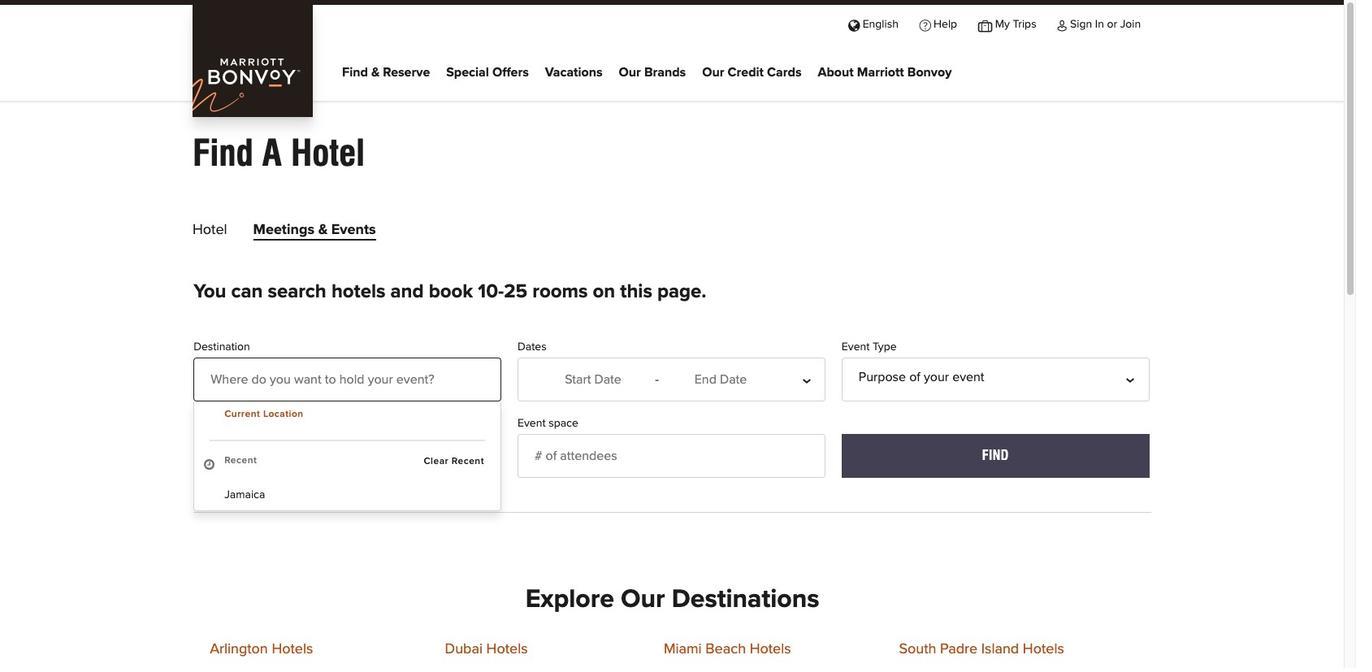 Task type: vqa. For each thing, say whether or not it's contained in the screenshot.
Location
yes



Task type: describe. For each thing, give the bounding box(es) containing it.
in
[[1095, 19, 1104, 30]]

book
[[429, 282, 473, 302]]

10-
[[478, 282, 504, 302]]

find for find & reserve
[[342, 66, 368, 79]]

suitcase image
[[978, 19, 993, 30]]

credit
[[728, 66, 764, 79]]

beach
[[706, 642, 746, 656]]

sign
[[1071, 19, 1093, 30]]

english
[[863, 19, 899, 30]]

english link
[[838, 5, 909, 42]]

purpose of your event
[[859, 371, 985, 384]]

events
[[332, 223, 376, 237]]

my trips
[[995, 19, 1037, 30]]

or
[[1107, 19, 1118, 30]]

clear recent
[[424, 457, 484, 467]]

jamaica link
[[194, 480, 501, 510]]

0 horizontal spatial hotel
[[193, 223, 227, 237]]

space
[[549, 418, 579, 429]]

event type
[[842, 341, 897, 353]]

Guest rooms text field
[[194, 434, 501, 478]]

vacations
[[545, 66, 603, 79]]

find & reserve
[[342, 66, 430, 79]]

destinations
[[672, 587, 820, 613]]

globe image
[[849, 19, 860, 30]]

trips
[[1013, 19, 1037, 30]]

about
[[818, 66, 854, 79]]

and
[[391, 282, 424, 302]]

sign in or join link
[[1047, 5, 1152, 42]]

destination
[[194, 341, 250, 353]]

our up the miami
[[621, 587, 665, 613]]

jamaica
[[224, 489, 265, 501]]

explore our destinations
[[526, 587, 820, 613]]

hotel link
[[193, 223, 227, 244]]

meetings & events link
[[253, 223, 376, 244]]

4 hotels from the left
[[1023, 642, 1065, 656]]

you can search hotels and book 10-25 rooms on this page.
[[194, 282, 707, 302]]

Destination text field
[[194, 358, 501, 402]]

of
[[910, 371, 921, 384]]

3 hotels from the left
[[750, 642, 791, 656]]

guest rooms
[[194, 418, 257, 429]]

my trips link
[[968, 5, 1047, 42]]

1 horizontal spatial recent
[[452, 457, 484, 467]]

page.
[[658, 282, 707, 302]]

meetings
[[253, 223, 315, 237]]

dubai hotels link
[[445, 642, 528, 656]]

event space
[[518, 418, 579, 429]]

help
[[934, 19, 958, 30]]

25
[[504, 282, 528, 302]]

offers
[[492, 66, 529, 79]]

guest
[[194, 418, 223, 429]]

you
[[194, 282, 226, 302]]

location
[[263, 410, 304, 419]]

miami beach hotels link
[[664, 642, 791, 656]]

dubai hotels
[[445, 642, 528, 656]]

special offers link
[[446, 61, 529, 85]]

island
[[982, 642, 1019, 656]]

type
[[873, 341, 897, 353]]

cards
[[767, 66, 802, 79]]

& for reserve
[[371, 66, 380, 79]]

your
[[924, 371, 949, 384]]

hotels
[[332, 282, 386, 302]]



Task type: locate. For each thing, give the bounding box(es) containing it.
miami beach hotels
[[664, 642, 791, 656]]

0 horizontal spatial event
[[518, 418, 546, 429]]

& left events
[[318, 223, 328, 237]]

rooms left on
[[533, 282, 588, 302]]

event
[[842, 341, 870, 353], [518, 418, 546, 429]]

1 horizontal spatial &
[[371, 66, 380, 79]]

find left reserve
[[342, 66, 368, 79]]

event left space
[[518, 418, 546, 429]]

help image
[[920, 19, 931, 30]]

padre
[[940, 642, 978, 656]]

1 vertical spatial &
[[318, 223, 328, 237]]

2 hotels from the left
[[487, 642, 528, 656]]

join
[[1121, 19, 1141, 30]]

our brands
[[619, 66, 686, 79]]

on
[[593, 282, 615, 302]]

find & reserve link
[[342, 61, 430, 85]]

1 horizontal spatial rooms
[[533, 282, 588, 302]]

current
[[224, 410, 260, 419]]

0 vertical spatial find
[[342, 66, 368, 79]]

1 horizontal spatial find
[[342, 66, 368, 79]]

0 vertical spatial &
[[371, 66, 380, 79]]

explore
[[526, 587, 614, 613]]

brands
[[644, 66, 686, 79]]

reserve
[[383, 66, 430, 79]]

dubai
[[445, 642, 483, 656]]

1 vertical spatial hotel
[[193, 223, 227, 237]]

our for our brands
[[619, 66, 641, 79]]

south
[[899, 642, 937, 656]]

arlington hotels
[[210, 642, 313, 656]]

recent right clock icon
[[224, 456, 257, 466]]

my
[[995, 19, 1010, 30]]

current location
[[224, 410, 304, 419]]

0 vertical spatial event
[[842, 341, 870, 353]]

our credit cards
[[702, 66, 802, 79]]

& for events
[[318, 223, 328, 237]]

marriott
[[857, 66, 904, 79]]

1 vertical spatial event
[[518, 418, 546, 429]]

clear
[[424, 457, 449, 467]]

special
[[446, 66, 489, 79]]

vacations link
[[545, 61, 603, 85]]

Start Date text field
[[535, 368, 652, 391]]

End Date text field
[[662, 368, 780, 391]]

clock image
[[204, 457, 214, 468]]

1 vertical spatial rooms
[[226, 418, 257, 429]]

bonvoy
[[908, 66, 952, 79]]

arlington hotels link
[[210, 642, 313, 656]]

south padre island hotels
[[899, 642, 1065, 656]]

hotels right "beach"
[[750, 642, 791, 656]]

&
[[371, 66, 380, 79], [318, 223, 328, 237]]

about marriott bonvoy link
[[818, 61, 952, 85]]

0 vertical spatial hotel
[[291, 132, 365, 174]]

hotel right a
[[291, 132, 365, 174]]

our for our credit cards
[[702, 66, 725, 79]]

event left type
[[842, 341, 870, 353]]

0 horizontal spatial find
[[193, 132, 253, 174]]

0 horizontal spatial recent
[[224, 456, 257, 466]]

recent
[[224, 456, 257, 466], [452, 457, 484, 467]]

find left a
[[193, 132, 253, 174]]

hotel up you
[[193, 223, 227, 237]]

hotels right arlington
[[272, 642, 313, 656]]

None submit
[[842, 434, 1150, 478]]

meetings & events
[[253, 223, 376, 237]]

south padre island hotels link
[[899, 642, 1065, 656]]

& left reserve
[[371, 66, 380, 79]]

rooms
[[533, 282, 588, 302], [226, 418, 257, 429]]

hotel
[[291, 132, 365, 174], [193, 223, 227, 237]]

1 horizontal spatial hotel
[[291, 132, 365, 174]]

our left brands
[[619, 66, 641, 79]]

our
[[619, 66, 641, 79], [702, 66, 725, 79], [621, 587, 665, 613]]

0 horizontal spatial &
[[318, 223, 328, 237]]

can
[[231, 282, 263, 302]]

1 horizontal spatial event
[[842, 341, 870, 353]]

our credit cards link
[[702, 61, 802, 85]]

1 hotels from the left
[[272, 642, 313, 656]]

hotels right dubai
[[487, 642, 528, 656]]

this
[[620, 282, 653, 302]]

recent right "clear" at left bottom
[[452, 457, 484, 467]]

our inside 'link'
[[619, 66, 641, 79]]

1 vertical spatial find
[[193, 132, 253, 174]]

-
[[655, 373, 659, 386]]

rooms right guest
[[226, 418, 257, 429]]

event
[[953, 371, 985, 384]]

miami
[[664, 642, 702, 656]]

dates
[[518, 341, 547, 353]]

current location link
[[224, 410, 304, 419]]

0 vertical spatial rooms
[[533, 282, 588, 302]]

arrow down image
[[813, 374, 826, 387]]

find for find a hotel
[[193, 132, 253, 174]]

special offers
[[446, 66, 529, 79]]

purpose
[[859, 371, 906, 384]]

account image
[[1058, 19, 1068, 30]]

about marriott bonvoy
[[818, 66, 952, 79]]

help link
[[909, 5, 968, 42]]

find a hotel
[[193, 132, 365, 174]]

search
[[268, 282, 327, 302]]

sign in or join
[[1071, 19, 1141, 30]]

arlington
[[210, 642, 268, 656]]

event for event space
[[518, 418, 546, 429]]

our brands link
[[619, 61, 686, 85]]

hotels right island
[[1023, 642, 1065, 656]]

find
[[342, 66, 368, 79], [193, 132, 253, 174]]

our left credit
[[702, 66, 725, 79]]

Event space text field
[[518, 434, 826, 478]]

a
[[262, 132, 282, 174]]

event for event type
[[842, 341, 870, 353]]

0 horizontal spatial rooms
[[226, 418, 257, 429]]



